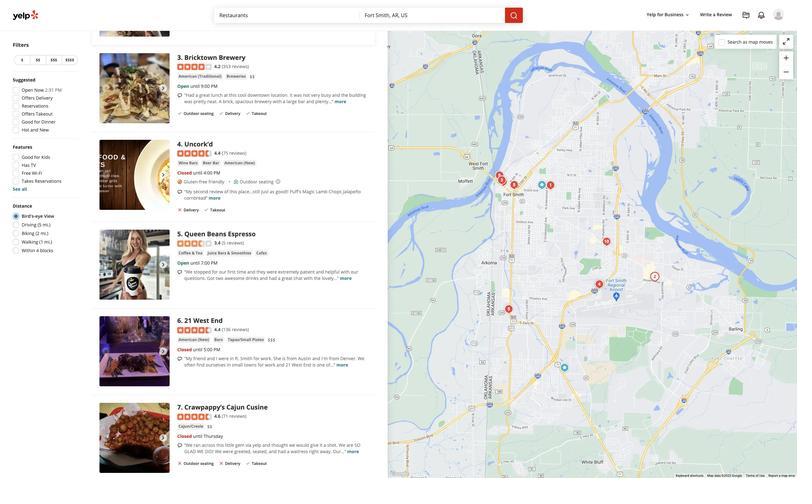 Task type: vqa. For each thing, say whether or not it's contained in the screenshot.
Crawpappy's Cajun Cusine's Outdoor seating
yes



Task type: locate. For each thing, give the bounding box(es) containing it.
cafes link
[[255, 250, 268, 257]]

a right report
[[779, 475, 781, 478]]

little left gem
[[225, 443, 234, 449]]

4.4 star rating image
[[177, 151, 212, 157], [177, 328, 212, 334]]

0 vertical spatial next image
[[160, 261, 167, 269]]

"my inside "my second review of this place...still just as good!! puff's magic lamb chops jalapeño cornbread"
[[184, 189, 192, 195]]

. left 21 west end 'link' in the left of the page
[[181, 317, 183, 326]]

& left tea
[[192, 251, 195, 256]]

reviews) for 5 . queen beans espresso
[[227, 240, 244, 246]]

0 vertical spatial with
[[273, 99, 282, 105]]

1 vertical spatial closed
[[177, 347, 192, 353]]

bars down (136
[[214, 337, 223, 343]]

1 next image from the top
[[160, 261, 167, 269]]

slideshow element
[[100, 53, 170, 123], [100, 140, 170, 210], [100, 230, 170, 300], [100, 317, 170, 387], [100, 404, 170, 474]]

0 vertical spatial "we
[[184, 269, 193, 275]]

1 horizontal spatial 16 checkmark v2 image
[[246, 111, 251, 116]]

1 vertical spatial map
[[782, 475, 788, 478]]

view
[[44, 213, 54, 219]]

16 speech v2 image for 6
[[177, 357, 182, 362]]

more down are
[[347, 449, 359, 455]]

search image
[[510, 12, 518, 19]]

0 horizontal spatial 4
[[36, 248, 39, 254]]

"my inside "my friend and i were in ft. smith for work. she is from austin and i'm from denver. we often find ourselves in small towns for work and 21 west end is one of…"
[[184, 356, 192, 362]]

american
[[179, 74, 197, 79], [224, 160, 243, 166], [179, 337, 197, 343]]

4.2
[[214, 63, 221, 69]]

a inside "we stopped for our first time and they were extremely patient and helpful with our questions.  got two awesome drinks and had a great chat with the lovely…"
[[278, 276, 281, 282]]

2 horizontal spatial 16 checkmark v2 image
[[246, 462, 251, 467]]

the left building
[[341, 92, 348, 98]]

4
[[177, 140, 181, 149], [36, 248, 39, 254]]

1 horizontal spatial had
[[278, 449, 286, 455]]

16 close v2 image
[[177, 208, 182, 213], [177, 462, 182, 467], [219, 462, 224, 467]]

seating down neat.
[[200, 111, 214, 116]]

pm for bricktown
[[211, 83, 218, 89]]

good for kids
[[22, 154, 50, 160]]

1 vertical spatial little
[[225, 443, 234, 449]]

1 horizontal spatial 4
[[177, 140, 181, 149]]

2 slideshow element from the top
[[100, 140, 170, 210]]

beer bar button
[[202, 160, 221, 167]]

more link down denver.
[[337, 362, 348, 368]]

0 horizontal spatial (new)
[[198, 337, 209, 343]]

2 previous image from the top
[[102, 171, 110, 179]]

"we
[[184, 269, 193, 275], [184, 443, 193, 449]]

this
[[229, 92, 237, 98], [230, 189, 237, 195], [217, 443, 224, 449]]

1 vertical spatial outdoor seating
[[240, 179, 274, 185]]

1 "my from the top
[[184, 189, 192, 195]]

1 offers from the top
[[22, 95, 35, 101]]

0 vertical spatial 4.4 star rating image
[[177, 151, 212, 157]]

so inside "we ran across this little gem via yelp and thought we would give it a shot. we are so glad we did! we were greeted, seated, and had a waitress right away. our…"
[[355, 443, 361, 449]]

1 horizontal spatial end
[[304, 362, 312, 368]]

"we inside "we ran across this little gem via yelp and thought we would give it a shot. we are so glad we did! we were greeted, seated, and had a waitress right away. our…"
[[184, 443, 193, 449]]

takeout
[[210, 24, 225, 30], [36, 111, 53, 117], [252, 111, 267, 116], [210, 208, 225, 213], [252, 462, 267, 467]]

1 previous image from the top
[[102, 84, 110, 92]]

option group
[[11, 203, 79, 256]]

16 checkmark v2 image down spacious at left
[[246, 111, 251, 116]]

next image
[[160, 84, 167, 92], [160, 171, 167, 179], [160, 348, 167, 356]]

first
[[228, 269, 236, 275]]

Near text field
[[365, 12, 500, 19]]

west inside "my friend and i were in ft. smith for work. she is from austin and i'm from denver. we often find ourselves in small towns for work and 21 west end is one of…"
[[292, 362, 302, 368]]

& inside button
[[192, 251, 195, 256]]

. up 4.2 star rating "image"
[[181, 53, 183, 62]]

& inside button
[[227, 251, 230, 256]]

outdoor seating down we
[[184, 462, 214, 467]]

they
[[257, 269, 266, 275]]

seating down did!
[[200, 462, 214, 467]]

3 closed from the top
[[177, 434, 192, 440]]

1 16 speech v2 image from the top
[[177, 270, 182, 275]]

"my for "my second review of this place...still just as good!! puff's magic lamb chops jalapeño cornbread"
[[184, 189, 192, 195]]

"we for queen
[[184, 269, 193, 275]]

2 horizontal spatial $$
[[250, 74, 255, 80]]

would inside "food was so gas, would come again. only issue was mac was a little cold but overall one of the best bbq spots i been to in ar."
[[228, 5, 241, 11]]

3.4
[[214, 240, 221, 246]]

calico county restaurant image
[[601, 236, 613, 249]]

1 horizontal spatial american (new) button
[[223, 160, 256, 167]]

reservations up 'offers takeout'
[[22, 103, 48, 109]]

2 4.4 from the top
[[214, 327, 221, 333]]

with down patient
[[304, 276, 313, 282]]

$$$$ button
[[62, 55, 78, 65]]

open down the suggested
[[22, 87, 33, 93]]

offers up good for dinner
[[22, 111, 35, 117]]

the inside "food was so gas, would come again. only issue was mac was a little cold but overall one of the best bbq spots i been to in ar."
[[199, 12, 206, 18]]

friend
[[193, 356, 206, 362]]

1 from from the left
[[287, 356, 297, 362]]

1 horizontal spatial great
[[282, 276, 293, 282]]

1 vertical spatial 16 checkmark v2 image
[[204, 208, 209, 213]]

0 vertical spatial american (new) button
[[223, 160, 256, 167]]

the inside "we stopped for our first time and they were extremely patient and helpful with our questions.  got two awesome drinks and had a great chat with the lovely…"
[[314, 276, 321, 282]]

4 slideshow element from the top
[[100, 317, 170, 387]]

our right helpful
[[351, 269, 358, 275]]

5 slideshow element from the top
[[100, 404, 170, 474]]

2 from from the left
[[329, 356, 339, 362]]

for inside button
[[658, 12, 664, 18]]

with down location.
[[273, 99, 282, 105]]

from up of…"
[[329, 356, 339, 362]]

uncork'd image
[[593, 279, 606, 291]]

google
[[732, 475, 743, 478]]

1 vertical spatial west
[[292, 362, 302, 368]]

more for bricktown brewery
[[335, 99, 347, 105]]

pm right 9:00
[[211, 83, 218, 89]]

next image for 7 . crawpappy's cajun cusine
[[160, 435, 167, 443]]

2 closed from the top
[[177, 347, 192, 353]]

0 vertical spatial $$
[[36, 57, 40, 63]]

had right drinks
[[269, 276, 277, 282]]

offers
[[22, 95, 35, 101], [22, 111, 35, 117]]

1 vertical spatial with
[[341, 269, 350, 275]]

0 horizontal spatial as
[[270, 189, 275, 195]]

3 next image from the top
[[160, 348, 167, 356]]

good for good for kids
[[22, 154, 33, 160]]

for left kids
[[34, 154, 40, 160]]

slideshow element for 7
[[100, 404, 170, 474]]

lunch
[[211, 92, 223, 98]]

a
[[319, 5, 322, 11], [713, 12, 716, 18], [196, 92, 198, 98], [283, 99, 286, 105], [278, 276, 281, 282], [324, 443, 326, 449], [287, 449, 290, 455], [779, 475, 781, 478]]

1 good from the top
[[22, 119, 33, 125]]

21 right work
[[286, 362, 291, 368]]

0 vertical spatial would
[[228, 5, 241, 11]]

so up best
[[210, 5, 216, 11]]

until up ran
[[193, 434, 203, 440]]

16 speech v2 image
[[177, 93, 182, 98], [177, 190, 182, 195], [177, 444, 182, 449]]

"we inside "we stopped for our first time and they were extremely patient and helpful with our questions.  got two awesome drinks and had a great chat with the lovely…"
[[184, 269, 193, 275]]

more link right lovely…"
[[340, 276, 352, 282]]

for inside "we stopped for our first time and they were extremely patient and helpful with our questions.  got two awesome drinks and had a great chat with the lovely…"
[[212, 269, 218, 275]]

0 vertical spatial map
[[749, 39, 758, 45]]

a right it
[[324, 443, 326, 449]]

2 . from the top
[[181, 140, 183, 149]]

2 & from the left
[[227, 251, 230, 256]]

1 vertical spatial so
[[355, 443, 361, 449]]

we
[[197, 449, 204, 455]]

0 horizontal spatial one
[[184, 12, 192, 18]]

1 our from the left
[[219, 269, 227, 275]]

0 vertical spatial great
[[199, 92, 210, 98]]

2 "my from the top
[[184, 356, 192, 362]]

pm inside group
[[55, 87, 62, 93]]

use
[[760, 475, 765, 478]]

1 next image from the top
[[160, 84, 167, 92]]

2 16 speech v2 image from the top
[[177, 357, 182, 362]]

seated,
[[253, 449, 268, 455]]

0 horizontal spatial little
[[225, 443, 234, 449]]

map for error
[[782, 475, 788, 478]]

3 . from the top
[[181, 230, 183, 239]]

american (new) up closed until 5:00 pm
[[179, 337, 209, 343]]

the egg of fort smith image
[[559, 362, 571, 375]]

with right helpful
[[341, 269, 350, 275]]

and up 'ourselves' on the bottom of page
[[207, 356, 215, 362]]

0 horizontal spatial american (new) link
[[177, 337, 211, 344]]

1 "we from the top
[[184, 269, 193, 275]]

until for 21
[[193, 347, 203, 353]]

none field the find
[[219, 12, 355, 19]]

(new)
[[244, 160, 255, 166], [198, 337, 209, 343]]

. up 4.6 star rating image on the bottom left of the page
[[181, 404, 183, 412]]

offers delivery
[[22, 95, 53, 101]]

$$$ right the plates at bottom left
[[268, 337, 275, 344]]

slideshow element for 4
[[100, 140, 170, 210]]

takeout up dinner
[[36, 111, 53, 117]]

0 vertical spatial 16 checkmark v2 image
[[246, 111, 251, 116]]

fi
[[39, 170, 42, 176]]

1 horizontal spatial map
[[782, 475, 788, 478]]

expand map image
[[783, 38, 791, 45]]

brewery
[[219, 53, 246, 62]]

1 slideshow element from the top
[[100, 53, 170, 123]]

see
[[13, 186, 21, 192]]

user actions element
[[642, 8, 794, 47]]

bars button
[[213, 337, 224, 344]]

cajun
[[227, 404, 245, 412]]

bars inside 'link'
[[189, 160, 198, 166]]

a down extremely
[[278, 276, 281, 282]]

0 horizontal spatial $$$
[[51, 57, 57, 63]]

1 vertical spatial american
[[224, 160, 243, 166]]

spots
[[226, 12, 238, 18]]

info icon image
[[276, 179, 281, 184], [276, 179, 281, 184]]

0 vertical spatial mi.)
[[43, 222, 50, 228]]

until left 4:00
[[193, 170, 203, 176]]

a right mac
[[319, 5, 322, 11]]

second
[[193, 189, 208, 195]]

None search field
[[214, 8, 524, 23]]

zoom out image
[[783, 68, 791, 76]]

cafes button
[[255, 250, 268, 257]]

2 vertical spatial next image
[[160, 348, 167, 356]]

outdoor seating down pretty
[[184, 111, 214, 116]]

0 vertical spatial 4.4
[[214, 150, 221, 156]]

would inside "we ran across this little gem via yelp and thought we would give it a shot. we are so glad we did! we were greeted, seated, and had a waitress right away. our…"
[[296, 443, 309, 449]]

american inside 'link'
[[179, 74, 197, 79]]

espresso
[[228, 230, 256, 239]]

2 16 speech v2 image from the top
[[177, 190, 182, 195]]

5 previous image from the top
[[102, 435, 110, 443]]

2 none field from the left
[[365, 12, 500, 19]]

had down thought
[[278, 449, 286, 455]]

0 vertical spatial closed
[[177, 170, 192, 176]]

. for 4
[[181, 140, 183, 149]]

beans
[[207, 230, 226, 239]]

as right just
[[270, 189, 275, 195]]

free
[[22, 170, 31, 176]]

was right mac
[[310, 5, 318, 11]]

takeout down seated,
[[252, 462, 267, 467]]

"my second review of this place...still just as good!! puff's magic lamb chops jalapeño cornbread"
[[184, 189, 361, 201]]

1 vertical spatial 16 speech v2 image
[[177, 357, 182, 362]]

. left uncork'd link
[[181, 140, 183, 149]]

reviews) down cajun
[[229, 414, 247, 420]]

large
[[287, 99, 297, 105]]

1 vertical spatial $$
[[250, 74, 255, 80]]

as right search
[[743, 39, 748, 45]]

little inside "we ran across this little gem via yelp and thought we would give it a shot. we are so glad we did! we were greeted, seated, and had a waitress right away. our…"
[[225, 443, 234, 449]]

1 16 speech v2 image from the top
[[177, 93, 182, 98]]

(new) up 5:00
[[198, 337, 209, 343]]

biking (2 mi.)
[[22, 231, 48, 237]]

slideshow element for 3
[[100, 53, 170, 123]]

great
[[199, 92, 210, 98], [282, 276, 293, 282]]

2 vertical spatial american
[[179, 337, 197, 343]]

crawpappy's cajun cusine image
[[100, 404, 170, 474]]

denver.
[[341, 356, 357, 362]]

2 next image from the top
[[160, 171, 167, 179]]

2 vertical spatial $$
[[207, 424, 212, 430]]

0 vertical spatial so
[[210, 5, 216, 11]]

little inside "food was so gas, would come again. only issue was mac was a little cold but overall one of the best bbq spots i been to in ar."
[[323, 5, 332, 11]]

takeout down bbq
[[210, 24, 225, 30]]

1 vertical spatial good
[[22, 154, 33, 160]]

coffee & tea
[[179, 251, 203, 256]]

2 horizontal spatial of
[[756, 475, 759, 478]]

pm for uncork'd
[[214, 170, 220, 176]]

very
[[311, 92, 320, 98]]

None field
[[219, 12, 355, 19], [365, 12, 500, 19]]

0 vertical spatial american
[[179, 74, 197, 79]]

0 vertical spatial "my
[[184, 189, 192, 195]]

i inside "food was so gas, would come again. only issue was mac was a little cold but overall one of the best bbq spots i been to in ar."
[[239, 12, 240, 18]]

glad
[[184, 449, 196, 455]]

2 vertical spatial closed
[[177, 434, 192, 440]]

filters
[[13, 41, 29, 48]]

2 "we from the top
[[184, 443, 193, 449]]

west right 6
[[193, 317, 209, 326]]

from
[[287, 356, 297, 362], [329, 356, 339, 362]]

this right at
[[229, 92, 237, 98]]

1 horizontal spatial 21
[[286, 362, 291, 368]]

american (new)
[[224, 160, 255, 166], [179, 337, 209, 343]]

2 next image from the top
[[160, 435, 167, 443]]

small
[[232, 362, 243, 368]]

only
[[268, 5, 278, 11]]

driving (5 mi.)
[[22, 222, 50, 228]]

offers down the "now"
[[22, 95, 35, 101]]

16 checkmark v2 image
[[246, 111, 251, 116], [204, 208, 209, 213]]

cool
[[238, 92, 247, 98]]

16 checkmark v2 image
[[177, 111, 182, 116], [219, 111, 224, 116], [246, 462, 251, 467]]

16 checkmark v2 image for takeout
[[246, 462, 251, 467]]

so right are
[[355, 443, 361, 449]]

map data ©2023 google
[[708, 475, 743, 478]]

0 vertical spatial good
[[22, 119, 33, 125]]

0 horizontal spatial the
[[199, 12, 206, 18]]

group
[[780, 51, 794, 79], [11, 77, 79, 135], [11, 144, 79, 193]]

"my up often
[[184, 356, 192, 362]]

in left ft. on the bottom left of page
[[230, 356, 234, 362]]

$$ for 7 . crawpappy's cajun cusine
[[207, 424, 212, 430]]

a right write
[[713, 12, 716, 18]]

2 vertical spatial mi.)
[[44, 239, 52, 245]]

1 vertical spatial one
[[317, 362, 325, 368]]

were inside "we ran across this little gem via yelp and thought we would give it a shot. we are so glad we did! we were greeted, seated, and had a waitress right away. our…"
[[223, 449, 233, 455]]

2 4.4 star rating image from the top
[[177, 328, 212, 334]]

american (new) link up closed until 5:00 pm
[[177, 337, 211, 344]]

1 4.4 star rating image from the top
[[177, 151, 212, 157]]

0 horizontal spatial none field
[[219, 12, 355, 19]]

christina o. image
[[773, 9, 785, 20]]

2 good from the top
[[22, 154, 33, 160]]

for
[[658, 12, 664, 18], [34, 119, 40, 125], [34, 154, 40, 160], [212, 269, 218, 275], [254, 356, 260, 362], [258, 362, 264, 368]]

more link for bricktown brewery
[[335, 99, 347, 105]]

little
[[323, 5, 332, 11], [225, 443, 234, 449]]

0 vertical spatial bars
[[189, 160, 198, 166]]

1 vertical spatial (5
[[222, 240, 226, 246]]

free
[[199, 179, 207, 185]]

next image for 6 . 21 west end
[[160, 348, 167, 356]]

4.4 left (75
[[214, 150, 221, 156]]

takeout for 16 checkmark v2 icon related to takeout
[[252, 462, 267, 467]]

2 vertical spatial in
[[227, 362, 231, 368]]

location.
[[271, 92, 289, 98]]

end inside "my friend and i were in ft. smith for work. she is from austin and i'm from denver. we often find ourselves in small towns for work and 21 west end is one of…"
[[304, 362, 312, 368]]

16 speech v2 image down the coffee
[[177, 270, 182, 275]]

16 checkmark v2 image down the cornbread"
[[204, 208, 209, 213]]

$$$$
[[65, 57, 74, 63]]

mi.)
[[43, 222, 50, 228], [41, 231, 48, 237], [44, 239, 52, 245]]

. for 3
[[181, 53, 183, 62]]

smoothies
[[231, 251, 251, 256]]

4 . from the top
[[181, 317, 183, 326]]

end
[[211, 317, 223, 326], [304, 362, 312, 368]]

cusine
[[247, 404, 268, 412]]

. for 5
[[181, 230, 183, 239]]

16 checkmark v2 image for outdoor seating
[[177, 111, 182, 116]]

american down 4.2 star rating "image"
[[179, 74, 197, 79]]

were right they
[[267, 269, 277, 275]]

takes reservations
[[22, 178, 62, 184]]

0 horizontal spatial 16 checkmark v2 image
[[177, 111, 182, 116]]

1 vertical spatial i
[[216, 356, 217, 362]]

(5 right the 3.4
[[222, 240, 226, 246]]

for up "got"
[[212, 269, 218, 275]]

bbq
[[217, 12, 225, 18]]

pm right 4:00
[[214, 170, 220, 176]]

write a review link
[[698, 9, 735, 21]]

1 horizontal spatial 16 checkmark v2 image
[[219, 111, 224, 116]]

map
[[708, 475, 714, 478]]

closed down cajun/creole button
[[177, 434, 192, 440]]

mi.) for biking (2 mi.)
[[41, 231, 48, 237]]

review
[[210, 189, 223, 195]]

1 vertical spatial end
[[304, 362, 312, 368]]

1 none field from the left
[[219, 12, 355, 19]]

i left been on the left of the page
[[239, 12, 240, 18]]

work
[[265, 362, 275, 368]]

16 speech v2 image
[[177, 270, 182, 275], [177, 357, 182, 362]]

1 vertical spatial would
[[296, 443, 309, 449]]

this down the "thursday"
[[217, 443, 224, 449]]

1 closed from the top
[[177, 170, 192, 176]]

queen beans espresso image
[[503, 303, 516, 316]]

austin
[[298, 356, 311, 362]]

4 previous image from the top
[[102, 348, 110, 356]]

previous image for 7
[[102, 435, 110, 443]]

0 vertical spatial outdoor seating
[[184, 111, 214, 116]]

5 . from the top
[[181, 404, 183, 412]]

in inside "food was so gas, would come again. only issue was mac was a little cold but overall one of the best bbq spots i been to in ar."
[[258, 12, 262, 18]]

3 slideshow element from the top
[[100, 230, 170, 300]]

4 up 'wine'
[[177, 140, 181, 149]]

this inside "my second review of this place...still just as good!! puff's magic lamb chops jalapeño cornbread"
[[230, 189, 237, 195]]

brick,
[[223, 99, 234, 105]]

(5 for mi.)
[[38, 222, 41, 228]]

more for crawpappy's cajun cusine
[[347, 449, 359, 455]]

again.
[[255, 5, 267, 11]]

outdoor seating
[[184, 111, 214, 116], [240, 179, 274, 185], [184, 462, 214, 467]]

map left "moves"
[[749, 39, 758, 45]]

wine bars
[[179, 160, 198, 166]]

yelp
[[647, 12, 656, 18]]

1 horizontal spatial $$$
[[268, 337, 275, 344]]

2 vertical spatial of
[[756, 475, 759, 478]]

1 vertical spatial is
[[313, 362, 316, 368]]

notifications image
[[758, 11, 766, 19]]

more link down are
[[347, 449, 359, 455]]

1 horizontal spatial $$
[[207, 424, 212, 430]]

0 vertical spatial 16 speech v2 image
[[177, 270, 182, 275]]

0 vertical spatial american (new)
[[224, 160, 255, 166]]

1 vertical spatial bars
[[218, 251, 226, 256]]

1 horizontal spatial as
[[743, 39, 748, 45]]

1 4.4 from the top
[[214, 150, 221, 156]]

1 horizontal spatial our
[[351, 269, 358, 275]]

great inside "we stopped for our first time and they were extremely patient and helpful with our questions.  got two awesome drinks and had a great chat with the lovely…"
[[282, 276, 293, 282]]

would up "waitress"
[[296, 443, 309, 449]]

(new) down 4.4 (75 reviews)
[[244, 160, 255, 166]]

16 outdoor seating v2 image
[[233, 180, 239, 185]]

1 vertical spatial great
[[282, 276, 293, 282]]

3 16 speech v2 image from the top
[[177, 444, 182, 449]]

reviews) for 4 . uncork'd
[[229, 150, 247, 156]]

0 horizontal spatial had
[[269, 276, 277, 282]]

0 horizontal spatial american (new)
[[179, 337, 209, 343]]

more for 21 west end
[[337, 362, 348, 368]]

0 horizontal spatial is
[[282, 356, 286, 362]]

until for queen
[[191, 260, 200, 266]]

closed until thursday
[[177, 434, 223, 440]]

more link right plenty…"
[[335, 99, 347, 105]]

bars right 'wine'
[[189, 160, 198, 166]]

business
[[665, 12, 684, 18]]

1 vertical spatial next image
[[160, 171, 167, 179]]

is left of…"
[[313, 362, 316, 368]]

more right plenty…"
[[335, 99, 347, 105]]

1 horizontal spatial american (new) link
[[223, 160, 256, 167]]

next image
[[160, 261, 167, 269], [160, 435, 167, 443]]

1 vertical spatial of
[[224, 189, 229, 195]]

outdoor down glad
[[184, 462, 199, 467]]

21 inside "my friend and i were in ft. smith for work. she is from austin and i'm from denver. we often find ourselves in small towns for work and 21 west end is one of…"
[[286, 362, 291, 368]]

$$ left $$$ button
[[36, 57, 40, 63]]

ft.
[[235, 356, 239, 362]]

1 horizontal spatial (new)
[[244, 160, 255, 166]]

building
[[349, 92, 366, 98]]

delivery down the cornbread"
[[184, 208, 199, 213]]

1 . from the top
[[181, 53, 183, 62]]

good for good for dinner
[[22, 119, 33, 125]]

(5 inside option group
[[38, 222, 41, 228]]

1 horizontal spatial little
[[323, 5, 332, 11]]

west down austin
[[292, 362, 302, 368]]

great inside "had a great lunch at this cool downtown location. it was not very busy and the building was pretty neat. a brick, spacious brewery with a large bar and plenty…"
[[199, 92, 210, 98]]

"we up questions.
[[184, 269, 193, 275]]

1 horizontal spatial i
[[239, 12, 240, 18]]

2 offers from the top
[[22, 111, 35, 117]]

1 vertical spatial next image
[[160, 435, 167, 443]]

1 vertical spatial this
[[230, 189, 237, 195]]

bricktown brewery link
[[185, 53, 246, 62]]

from left austin
[[287, 356, 297, 362]]

1 & from the left
[[192, 251, 195, 256]]

1 vertical spatial 21
[[286, 362, 291, 368]]

offers for offers delivery
[[22, 95, 35, 101]]

as inside "my second review of this place...still just as good!! puff's magic lamb chops jalapeño cornbread"
[[270, 189, 275, 195]]

end up (136
[[211, 317, 223, 326]]

5
[[177, 230, 181, 239]]

previous image
[[102, 84, 110, 92], [102, 171, 110, 179], [102, 261, 110, 269], [102, 348, 110, 356], [102, 435, 110, 443]]

of right review
[[224, 189, 229, 195]]

we inside "my friend and i were in ft. smith for work. she is from austin and i'm from denver. we often find ourselves in small towns for work and 21 west end is one of…"
[[358, 356, 365, 362]]

terms of use
[[746, 475, 765, 478]]

this down 16 outdoor seating v2 image
[[230, 189, 237, 195]]

the down patient
[[314, 276, 321, 282]]

"had
[[184, 92, 194, 98]]

lovely…"
[[322, 276, 339, 282]]

we
[[358, 356, 365, 362], [339, 443, 346, 449], [215, 449, 222, 455]]

nara chicken image
[[545, 179, 557, 192]]

takeout down review
[[210, 208, 225, 213]]

next image for 5 . queen beans espresso
[[160, 261, 167, 269]]

shortcuts
[[690, 475, 704, 478]]

not
[[303, 92, 310, 98]]

find
[[197, 362, 205, 368]]

great up pretty
[[199, 92, 210, 98]]

were inside "we stopped for our first time and they were extremely patient and helpful with our questions.  got two awesome drinks and had a great chat with the lovely…"
[[267, 269, 277, 275]]

american for 21 west end
[[179, 337, 197, 343]]

a up pretty
[[196, 92, 198, 98]]

0 vertical spatial as
[[743, 39, 748, 45]]

of left use
[[756, 475, 759, 478]]

more
[[335, 99, 347, 105], [209, 195, 221, 201], [340, 276, 352, 282], [337, 362, 348, 368], [347, 449, 359, 455]]

0 horizontal spatial (5
[[38, 222, 41, 228]]

until left 7:00
[[191, 260, 200, 266]]

we up the our…"
[[339, 443, 346, 449]]

of inside "food was so gas, would come again. only issue was mac was a little cold but overall one of the best bbq spots i been to in ar."
[[194, 12, 198, 18]]

2 vertical spatial the
[[314, 276, 321, 282]]

0 vertical spatial the
[[199, 12, 206, 18]]

& down 3.4 (5 reviews)
[[227, 251, 230, 256]]

bars right juice
[[218, 251, 226, 256]]

3 previous image from the top
[[102, 261, 110, 269]]

2 vertical spatial we
[[215, 449, 222, 455]]

drinks
[[246, 276, 259, 282]]

$$$ left the $$$$ at the top left of page
[[51, 57, 57, 63]]

yelp for business button
[[645, 9, 693, 21]]

0 vertical spatial had
[[269, 276, 277, 282]]

are
[[347, 443, 354, 449]]

american for bricktown brewery
[[179, 74, 197, 79]]



Task type: describe. For each thing, give the bounding box(es) containing it.
previous image for 4
[[102, 171, 110, 179]]

1 vertical spatial american (new) link
[[177, 337, 211, 344]]

0 vertical spatial end
[[211, 317, 223, 326]]

projects image
[[743, 11, 750, 19]]

search as map moves
[[728, 39, 773, 45]]

uncork'd image
[[593, 279, 606, 291]]

cold
[[333, 5, 342, 11]]

queen beans espresso image
[[100, 230, 170, 300]]

more link down review
[[209, 195, 221, 201]]

aj's oyster house image
[[508, 179, 521, 192]]

wine bars link
[[177, 160, 199, 167]]

coffee & tea button
[[177, 250, 204, 257]]

did!
[[205, 449, 214, 455]]

0 vertical spatial reservations
[[22, 103, 48, 109]]

4.6 star rating image
[[177, 414, 212, 421]]

closed for 21 west end
[[177, 347, 192, 353]]

features
[[13, 144, 32, 150]]

more link for 21 west end
[[337, 362, 348, 368]]

blue ember smokehouse image
[[649, 271, 662, 284]]

$
[[21, 57, 23, 63]]

bars for juice
[[218, 251, 226, 256]]

. for 6
[[181, 317, 183, 326]]

got
[[207, 276, 215, 282]]

neumeier's rib room image
[[497, 176, 510, 189]]

our…"
[[333, 449, 346, 455]]

(75
[[222, 150, 228, 156]]

across
[[202, 443, 215, 449]]

the inside "had a great lunch at this cool downtown location. it was not very busy and the building was pretty neat. a brick, spacious brewery with a large bar and plenty…"
[[341, 92, 348, 98]]

2:31
[[45, 87, 54, 93]]

within
[[22, 248, 35, 254]]

open for 3
[[177, 83, 189, 89]]

ran
[[194, 443, 201, 449]]

1 horizontal spatial is
[[313, 362, 316, 368]]

data
[[715, 475, 721, 478]]

1 vertical spatial we
[[339, 443, 346, 449]]

american (traditional) link
[[177, 73, 223, 80]]

blue ember smokehouse image
[[100, 0, 170, 37]]

7:00
[[201, 260, 210, 266]]

see all button
[[13, 186, 27, 192]]

magic
[[303, 189, 315, 195]]

6
[[177, 317, 181, 326]]

"we for crawpappy's
[[184, 443, 193, 449]]

coffee & tea link
[[177, 250, 204, 257]]

mi.) for walking (1 mi.)
[[44, 239, 52, 245]]

walking
[[22, 239, 38, 245]]

4.6 (71 reviews)
[[214, 414, 247, 420]]

for up towns
[[254, 356, 260, 362]]

issue
[[279, 5, 290, 11]]

4.4 for 6 . 21 west end
[[214, 327, 221, 333]]

0 vertical spatial american (new) link
[[223, 160, 256, 167]]

16 speech v2 image for 3
[[177, 93, 182, 98]]

brewery
[[255, 99, 272, 105]]

and up seated,
[[263, 443, 271, 449]]

give
[[310, 443, 319, 449]]

5 . queen beans espresso
[[177, 230, 256, 239]]

breweries
[[227, 74, 246, 79]]

juice
[[208, 251, 217, 256]]

16 checkmark v2 image for delivery
[[219, 111, 224, 116]]

Find text field
[[219, 12, 355, 19]]

2 vertical spatial with
[[304, 276, 313, 282]]

review
[[717, 12, 732, 18]]

chops
[[329, 189, 342, 195]]

previous image for 6
[[102, 348, 110, 356]]

cajun/creole
[[179, 424, 203, 430]]

until for crawpappy's
[[193, 434, 203, 440]]

1 vertical spatial american (new) button
[[177, 337, 211, 344]]

waitress
[[291, 449, 308, 455]]

ourselves
[[206, 362, 226, 368]]

bricktown brewery image
[[100, 53, 170, 123]]

1 vertical spatial seating
[[259, 179, 274, 185]]

google image
[[390, 471, 411, 479]]

queen beans espresso link
[[185, 230, 256, 239]]

reviews) for 7 . crawpappy's cajun cusine
[[229, 414, 247, 420]]

a left large
[[283, 99, 286, 105]]

closed for crawpappy's cajun cusine
[[177, 434, 192, 440]]

2 vertical spatial bars
[[214, 337, 223, 343]]

"my for "my friend and i were in ft. smith for work. she is from austin and i'm from denver. we often find ourselves in small towns for work and 21 west end is one of…"
[[184, 356, 192, 362]]

reviews) for 3 . bricktown brewery
[[232, 63, 249, 69]]

$$$ inside button
[[51, 57, 57, 63]]

reviews) for 6 . 21 west end
[[232, 327, 249, 333]]

4 inside option group
[[36, 248, 39, 254]]

and right hot
[[30, 127, 38, 133]]

0 vertical spatial (new)
[[244, 160, 255, 166]]

search
[[728, 39, 742, 45]]

tapas/small plates
[[228, 337, 264, 343]]

4.4 for 4 . uncork'd
[[214, 150, 221, 156]]

1 vertical spatial outdoor
[[240, 179, 258, 185]]

more for queen beans espresso
[[340, 276, 352, 282]]

mi.) for driving (5 mi.)
[[43, 222, 50, 228]]

21 west end image
[[100, 317, 170, 387]]

"we stopped for our first time and they were extremely patient and helpful with our questions.  got two awesome drinks and had a great chat with the lovely…"
[[184, 269, 358, 282]]

error
[[789, 475, 796, 478]]

7
[[177, 404, 181, 412]]

had inside "we stopped for our first time and they were extremely patient and helpful with our questions.  got two awesome drinks and had a great chat with the lovely…"
[[269, 276, 277, 282]]

offers for offers takeout
[[22, 111, 35, 117]]

3.4 star rating image
[[177, 241, 212, 247]]

extremely
[[278, 269, 299, 275]]

seating for bricktown brewery
[[200, 111, 214, 116]]

$$$ button
[[46, 55, 62, 65]]

dinner
[[41, 119, 56, 125]]

16 speech v2 image for 7
[[177, 444, 182, 449]]

option group containing distance
[[11, 203, 79, 256]]

and down they
[[260, 276, 268, 282]]

slideshow element for 5
[[100, 230, 170, 300]]

keyboard
[[676, 475, 690, 478]]

bricktown brewery image
[[496, 174, 509, 187]]

0 vertical spatial is
[[282, 356, 286, 362]]

bird's-
[[22, 213, 35, 219]]

stopped
[[194, 269, 211, 275]]

queen
[[185, 230, 206, 239]]

more down review
[[209, 195, 221, 201]]

uncork'd link
[[185, 140, 213, 149]]

beer bar
[[203, 160, 219, 166]]

towns
[[244, 362, 257, 368]]

pm for queen
[[211, 260, 218, 266]]

delivery down greeted,
[[225, 462, 240, 467]]

overall
[[351, 5, 365, 11]]

"had a great lunch at this cool downtown location. it was not very busy and the building was pretty neat. a brick, spacious brewery with a large bar and plenty…"
[[184, 92, 366, 105]]

zoom in image
[[783, 54, 791, 62]]

juice bars & smoothies button
[[206, 250, 253, 257]]

$$ for 3 . bricktown brewery
[[250, 74, 255, 80]]

smith
[[240, 356, 253, 362]]

juice bars & smoothies link
[[206, 250, 253, 257]]

one inside "my friend and i were in ft. smith for work. she is from austin and i'm from denver. we often find ourselves in small towns for work and 21 west end is one of…"
[[317, 362, 325, 368]]

terms of use link
[[746, 475, 765, 478]]

cornbread"
[[184, 195, 208, 201]]

none field near
[[365, 12, 500, 19]]

slideshow element for 6
[[100, 317, 170, 387]]

helpful
[[325, 269, 340, 275]]

. for 7
[[181, 404, 183, 412]]

(136
[[222, 327, 231, 333]]

2 our from the left
[[351, 269, 358, 275]]

until for bricktown
[[191, 83, 200, 89]]

a
[[219, 99, 222, 105]]

mac
[[300, 5, 309, 11]]

outdoor seating for crawpappy's cajun cusine
[[184, 462, 214, 467]]

4.4 star rating image for 21
[[177, 328, 212, 334]]

more link for crawpappy's cajun cusine
[[347, 449, 359, 455]]

and down thought
[[269, 449, 277, 455]]

previous image for 5
[[102, 261, 110, 269]]

0 horizontal spatial west
[[193, 317, 209, 326]]

more link for queen beans espresso
[[340, 276, 352, 282]]

report a map error link
[[769, 475, 796, 478]]

had inside "we ran across this little gem via yelp and thought we would give it a shot. we are so glad we did! we were greeted, seated, and had a waitress right away. our…"
[[278, 449, 286, 455]]

and up drinks
[[248, 269, 255, 275]]

4.2 star rating image
[[177, 64, 212, 70]]

and right the busy
[[332, 92, 340, 98]]

with inside "had a great lunch at this cool downtown location. it was not very busy and the building was pretty neat. a brick, spacious brewery with a large bar and plenty…"
[[273, 99, 282, 105]]

16 close v2 image for takeout
[[177, 208, 182, 213]]

kids
[[41, 154, 50, 160]]

16 speech v2 image for 5
[[177, 270, 182, 275]]

i inside "my friend and i were in ft. smith for work. she is from austin and i'm from denver. we often find ourselves in small towns for work and 21 west end is one of…"
[[216, 356, 217, 362]]

delivery down brick,
[[225, 111, 240, 116]]

1 vertical spatial reservations
[[35, 178, 62, 184]]

and down not
[[306, 99, 314, 105]]

16 chevron down v2 image
[[685, 12, 690, 17]]

uncork'd image
[[100, 140, 170, 210]]

1 vertical spatial in
[[230, 356, 234, 362]]

for down 'offers takeout'
[[34, 119, 40, 125]]

so inside "food was so gas, would come again. only issue was mac was a little cold but overall one of the best bbq spots i been to in ar."
[[210, 5, 216, 11]]

next image for 4 . uncork'd
[[160, 171, 167, 179]]

lamb
[[316, 189, 328, 195]]

and left i'm
[[313, 356, 320, 362]]

21 west end image
[[494, 169, 506, 182]]

puff's
[[290, 189, 301, 195]]

map region
[[318, 21, 798, 479]]

group containing features
[[11, 144, 79, 193]]

until for uncork'd
[[193, 170, 203, 176]]

outdoor seating for bricktown brewery
[[184, 111, 214, 116]]

blocks
[[40, 248, 53, 254]]

1 vertical spatial $$$
[[268, 337, 275, 344]]

takeout for 16 checkmark v2 image to the right
[[252, 111, 267, 116]]

wine bars button
[[177, 160, 199, 167]]

$$ inside button
[[36, 57, 40, 63]]

free wi-fi
[[22, 170, 42, 176]]

takes
[[22, 178, 34, 184]]

uncork'd
[[185, 140, 213, 149]]

16 close v2 image for delivery
[[177, 462, 182, 467]]

16 gluten free v2 image
[[177, 180, 182, 185]]

open for 5
[[177, 260, 189, 266]]

outdoor for bricktown brewery
[[184, 111, 199, 116]]

was left mac
[[291, 5, 299, 11]]

(2
[[36, 231, 39, 237]]

group containing suggested
[[11, 77, 79, 135]]

i'm
[[322, 356, 328, 362]]

was down "had
[[184, 99, 192, 105]]

previous image for 3
[[102, 84, 110, 92]]

pizza hut image
[[536, 179, 549, 192]]

(5 for reviews)
[[222, 240, 226, 246]]

of inside "my second review of this place...still just as good!! puff's magic lamb chops jalapeño cornbread"
[[224, 189, 229, 195]]

report
[[769, 475, 779, 478]]

pm for 21
[[214, 347, 220, 353]]

were inside "my friend and i were in ft. smith for work. she is from austin and i'm from denver. we often find ourselves in small towns for work and 21 west end is one of…"
[[219, 356, 229, 362]]

breweries link
[[226, 73, 247, 80]]

this inside "had a great lunch at this cool downtown location. it was not very busy and the building was pretty neat. a brick, spacious brewery with a large bar and plenty…"
[[229, 92, 237, 98]]

next image for 3 . bricktown brewery
[[160, 84, 167, 92]]

seating for crawpappy's cajun cusine
[[200, 462, 214, 467]]

crawpappy's
[[185, 404, 225, 412]]

0 horizontal spatial 21
[[185, 317, 192, 326]]

ar."
[[263, 12, 272, 18]]

best
[[207, 12, 216, 18]]

(traditional)
[[198, 74, 222, 79]]

for down the work.
[[258, 362, 264, 368]]

outdoor for crawpappy's cajun cusine
[[184, 462, 199, 467]]

moves
[[760, 39, 773, 45]]

a down we
[[287, 449, 290, 455]]

and up lovely…"
[[316, 269, 324, 275]]

bars for wine
[[189, 160, 198, 166]]

4.4 star rating image for uncork'd
[[177, 151, 212, 157]]

closed for uncork'd
[[177, 170, 192, 176]]

tapas/small plates link
[[227, 337, 265, 344]]

open until 7:00 pm
[[177, 260, 218, 266]]

tapas/small plates button
[[227, 337, 265, 344]]

a inside "food was so gas, would come again. only issue was mac was a little cold but overall one of the best bbq spots i been to in ar."
[[319, 5, 322, 11]]

was right it on the left of the page
[[294, 92, 302, 98]]

and down she
[[277, 362, 285, 368]]

map for moves
[[749, 39, 758, 45]]

this inside "we ran across this little gem via yelp and thought we would give it a shot. we are so glad we did! we were greeted, seated, and had a waitress right away. our…"
[[217, 443, 224, 449]]

delivery down the open now 2:31 pm
[[36, 95, 53, 101]]

bars link
[[213, 337, 224, 344]]

1 vertical spatial american (new)
[[179, 337, 209, 343]]

6 . 21 west end
[[177, 317, 223, 326]]

one inside "food was so gas, would come again. only issue was mac was a little cold but overall one of the best bbq spots i been to in ar."
[[184, 12, 192, 18]]

2 horizontal spatial with
[[341, 269, 350, 275]]

takeout for 16 checkmark v2 image to the bottom
[[210, 208, 225, 213]]



